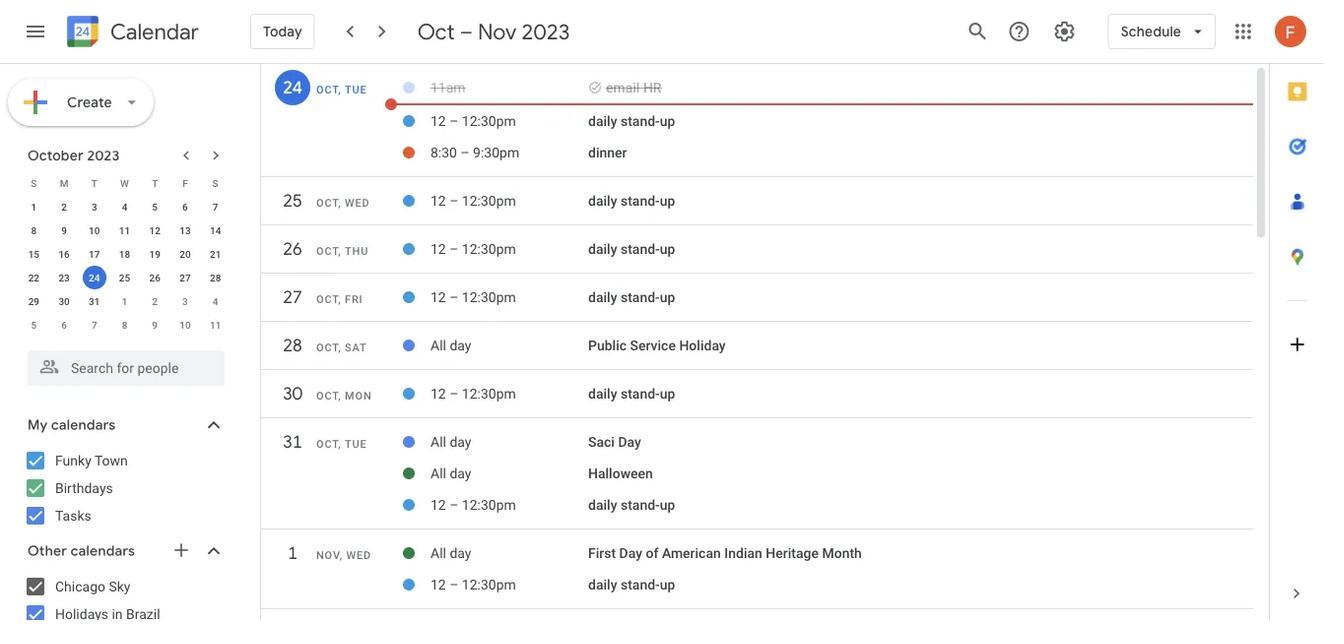 Task type: vqa. For each thing, say whether or not it's contained in the screenshot.


Task type: describe. For each thing, give the bounding box(es) containing it.
row containing 1
[[19, 195, 231, 219]]

0 horizontal spatial 7
[[92, 319, 97, 331]]

november 8 element
[[113, 313, 136, 337]]

24, today element
[[83, 266, 106, 290]]

sat
[[345, 342, 367, 354]]

oct up 11am
[[418, 18, 455, 45]]

schedule
[[1121, 23, 1182, 40]]

american
[[662, 546, 721, 562]]

1 t from the left
[[91, 177, 97, 189]]

12 – 12:30pm for the 12 – 12:30pm cell in the the '30' row
[[431, 386, 516, 402]]

october 2023 grid
[[19, 172, 231, 337]]

create
[[67, 94, 112, 111]]

nov inside 1 'row'
[[316, 550, 340, 562]]

23 element
[[52, 266, 76, 290]]

email hr button
[[606, 80, 662, 96]]

november 10 element
[[173, 313, 197, 337]]

24 for "24, today" element
[[89, 272, 100, 284]]

23
[[59, 272, 70, 284]]

all day for 1
[[431, 546, 472, 562]]

27 for 27 link
[[282, 286, 302, 309]]

calendar element
[[63, 12, 199, 55]]

my calendars button
[[4, 410, 244, 442]]

w
[[120, 177, 129, 189]]

hr
[[644, 80, 662, 96]]

4 inside november 4 element
[[213, 296, 218, 308]]

thu
[[345, 245, 369, 258]]

stand- inside 24 row group
[[621, 113, 660, 129]]

3 inside "november 3" element
[[182, 296, 188, 308]]

daily stand-up for 2nd the 12 – 12:30pm cell from the bottom daily stand-up button
[[588, 498, 675, 514]]

all for 1
[[431, 546, 446, 562]]

30 link
[[275, 377, 310, 412]]

all day for 28
[[431, 338, 472, 354]]

oct , wed
[[316, 197, 370, 209]]

1 12 – 12:30pm cell from the top
[[431, 105, 588, 137]]

other
[[28, 543, 67, 561]]

18 element
[[113, 242, 136, 266]]

28 link
[[275, 328, 310, 364]]

– for the 12 – 12:30pm cell in the 25 row
[[450, 193, 459, 209]]

– for the 12 – 12:30pm cell within the 26 row
[[450, 241, 459, 257]]

up inside 24 row group
[[660, 113, 675, 129]]

25 link
[[275, 183, 310, 219]]

oct , tue for 31
[[316, 439, 367, 451]]

24 link
[[275, 70, 310, 105]]

27 row
[[261, 280, 1254, 325]]

12:30pm for the 12 – 12:30pm cell inside 27 row
[[462, 290, 516, 306]]

8:30 – 9:30pm
[[431, 145, 520, 161]]

tue for 31
[[345, 439, 367, 451]]

15 element
[[22, 242, 46, 266]]

12 inside 1 row group
[[431, 577, 446, 594]]

fri
[[345, 294, 363, 306]]

12:30pm for 1 row group's the 12 – 12:30pm cell
[[462, 577, 516, 594]]

17 element
[[83, 242, 106, 266]]

month
[[822, 546, 862, 562]]

0 horizontal spatial 4
[[122, 201, 127, 213]]

november 2 element
[[143, 290, 167, 313]]

11 element
[[113, 219, 136, 242]]

0 horizontal spatial 6
[[61, 319, 67, 331]]

1 vertical spatial 2023
[[87, 147, 120, 165]]

6 12 – 12:30pm cell from the top
[[431, 490, 588, 521]]

2 s from the left
[[213, 177, 218, 189]]

town
[[95, 453, 128, 469]]

Search for people text field
[[39, 351, 213, 386]]

oct for 25
[[316, 197, 338, 209]]

0 horizontal spatial 1
[[31, 201, 37, 213]]

stand- for 1 row group
[[621, 577, 660, 594]]

12 inside 26 row
[[431, 241, 446, 257]]

12 – 12:30pm for the 12 – 12:30pm cell within the 26 row
[[431, 241, 516, 257]]

day for 31
[[450, 434, 472, 451]]

0 vertical spatial 7
[[213, 201, 218, 213]]

9:30pm
[[473, 145, 520, 161]]

1 horizontal spatial nov
[[478, 18, 517, 45]]

11 for november 11 element
[[210, 319, 221, 331]]

november 1 element
[[113, 290, 136, 313]]

dinner button
[[588, 145, 627, 161]]

email hr cell
[[588, 72, 1244, 103]]

2 t from the left
[[152, 177, 158, 189]]

daily for 1 row group's the 12 – 12:30pm cell
[[588, 577, 617, 594]]

0 vertical spatial 2
[[61, 201, 67, 213]]

oct , fri
[[316, 294, 363, 306]]

28 element
[[204, 266, 227, 290]]

saci
[[588, 434, 615, 451]]

12 inside 27 row
[[431, 290, 446, 306]]

1 horizontal spatial 8
[[122, 319, 127, 331]]

0 horizontal spatial 9
[[61, 225, 67, 237]]

31 link
[[275, 425, 310, 460]]

public
[[588, 338, 627, 354]]

24 cell
[[79, 266, 110, 290]]

12 – 12:30pm cell for the '30' row at the bottom of the page
[[431, 378, 588, 410]]

1 row group
[[261, 536, 1254, 610]]

12 – 12:30pm for the 12 – 12:30pm cell in the 25 row
[[431, 193, 516, 209]]

, for 26
[[338, 245, 342, 258]]

day for 31
[[618, 434, 642, 451]]

1 for november 1 element
[[122, 296, 127, 308]]

0 horizontal spatial 8
[[31, 225, 37, 237]]

18
[[119, 248, 130, 260]]

daily stand-up button for 7th the 12 – 12:30pm cell from the bottom
[[588, 113, 675, 129]]

0 vertical spatial 3
[[92, 201, 97, 213]]

f
[[182, 177, 188, 189]]

wed for 1
[[346, 550, 371, 562]]

row containing 8
[[19, 219, 231, 242]]

12 – 12:30pm cell for the 25 row
[[431, 185, 588, 217]]

, for 30
[[338, 390, 342, 403]]

birthdays
[[55, 481, 113, 497]]

19
[[149, 248, 161, 260]]

heritage
[[766, 546, 819, 562]]

daily stand-up button for 2nd the 12 – 12:30pm cell from the bottom
[[588, 498, 675, 514]]

16 element
[[52, 242, 76, 266]]

row containing 22
[[19, 266, 231, 290]]

funky
[[55, 453, 91, 469]]

grid containing 24
[[261, 64, 1254, 622]]

saci day
[[588, 434, 642, 451]]

22
[[28, 272, 39, 284]]

12 – 12:30pm cell for 27 row
[[431, 282, 588, 313]]

up for the 25 row
[[660, 193, 675, 209]]

1 horizontal spatial 6
[[182, 201, 188, 213]]

row containing 29
[[19, 290, 231, 313]]

my calendars
[[28, 417, 116, 435]]

tue for 24
[[345, 84, 367, 96]]

schedule button
[[1108, 8, 1216, 55]]

funky town
[[55, 453, 128, 469]]

other calendars button
[[4, 536, 244, 568]]

halloween button
[[588, 466, 653, 482]]

sky
[[109, 579, 131, 595]]

first
[[588, 546, 616, 562]]

8:30
[[431, 145, 457, 161]]

daily stand-up for daily stand-up button in the 26 row
[[588, 241, 675, 257]]

1 s from the left
[[31, 177, 37, 189]]

row containing s
[[19, 172, 231, 195]]

– for 1 row group's the 12 – 12:30pm cell
[[450, 577, 459, 594]]

– for 2nd the 12 – 12:30pm cell from the bottom
[[450, 498, 459, 514]]

first day of american indian heritage month
[[588, 546, 862, 562]]

stand- inside 31 row group
[[621, 498, 660, 514]]

daily stand-up for daily stand-up button inside 27 row
[[588, 290, 675, 306]]

daily stand-up button for the 12 – 12:30pm cell in the the '30' row
[[588, 386, 675, 402]]

14 element
[[204, 219, 227, 242]]

26 link
[[275, 232, 310, 267]]

first day of american indian heritage month button
[[588, 546, 862, 562]]

20
[[180, 248, 191, 260]]

all for 28
[[431, 338, 446, 354]]

up for 1 row group
[[660, 577, 675, 594]]

12 inside 'october 2023' grid
[[149, 225, 161, 237]]

31 element
[[83, 290, 106, 313]]

november 9 element
[[143, 313, 167, 337]]

up for the '30' row at the bottom of the page
[[660, 386, 675, 402]]

october 2023
[[28, 147, 120, 165]]

12 – 12:30pm cell for 26 row at the top
[[431, 234, 588, 265]]

12 – 12:30pm for the 12 – 12:30pm cell inside 27 row
[[431, 290, 516, 306]]

12:30pm for 7th the 12 – 12:30pm cell from the bottom
[[462, 113, 516, 129]]

service
[[630, 338, 676, 354]]

other calendars
[[28, 543, 135, 561]]

16
[[59, 248, 70, 260]]

30 row
[[261, 377, 1254, 422]]

up for 27 row
[[660, 290, 675, 306]]

november 7 element
[[83, 313, 106, 337]]

– for 7th the 12 – 12:30pm cell from the bottom
[[450, 113, 459, 129]]

26 for 26 link
[[282, 238, 302, 261]]

daily stand-up for daily stand-up button within the the 25 row
[[588, 193, 675, 209]]

12 inside 31 row group
[[431, 498, 446, 514]]

october
[[28, 147, 84, 165]]

31 for 31 element
[[89, 296, 100, 308]]

3 day from the top
[[450, 466, 472, 482]]

13
[[180, 225, 191, 237]]

day for 1
[[620, 546, 643, 562]]

11am
[[431, 80, 466, 96]]

27 element
[[173, 266, 197, 290]]

3 all day cell from the top
[[431, 458, 588, 490]]

3 all from the top
[[431, 466, 446, 482]]

november 4 element
[[204, 290, 227, 313]]

indian
[[725, 546, 763, 562]]

17
[[89, 248, 100, 260]]

m
[[60, 177, 68, 189]]

daily stand-up for daily stand-up button within the the '30' row
[[588, 386, 675, 402]]

calendars for my calendars
[[51, 417, 116, 435]]



Task type: locate. For each thing, give the bounding box(es) containing it.
2 tue from the top
[[345, 439, 367, 451]]

7 12:30pm from the top
[[462, 577, 516, 594]]

9 down the november 2 element
[[152, 319, 158, 331]]

1 vertical spatial oct , tue
[[316, 439, 367, 451]]

daily inside the 25 row
[[588, 193, 617, 209]]

10 up '17'
[[89, 225, 100, 237]]

4 up from the top
[[660, 290, 675, 306]]

1 vertical spatial 10
[[180, 319, 191, 331]]

31 down 30 link
[[282, 431, 302, 454]]

oct , tue right 24 link
[[316, 84, 367, 96]]

1 daily stand-up button from the top
[[588, 113, 675, 129]]

day
[[618, 434, 642, 451], [620, 546, 643, 562]]

daily for 7th the 12 – 12:30pm cell from the bottom
[[588, 113, 617, 129]]

1 vertical spatial 5
[[31, 319, 37, 331]]

28 for the 28 link
[[282, 335, 302, 357]]

3 up from the top
[[660, 241, 675, 257]]

, left thu
[[338, 245, 342, 258]]

wed inside 1 'row'
[[346, 550, 371, 562]]

1 horizontal spatial 10
[[180, 319, 191, 331]]

3 daily stand-up from the top
[[588, 241, 675, 257]]

stand- for the '30' row at the bottom of the page
[[621, 386, 660, 402]]

daily for the 12 – 12:30pm cell in the 25 row
[[588, 193, 617, 209]]

11 down november 4 element
[[210, 319, 221, 331]]

1 vertical spatial 9
[[152, 319, 158, 331]]

1 vertical spatial nov
[[316, 550, 340, 562]]

2 inside the november 2 element
[[152, 296, 158, 308]]

– for the 12 – 12:30pm cell inside 27 row
[[450, 290, 459, 306]]

, for 28
[[338, 342, 342, 354]]

3
[[92, 201, 97, 213], [182, 296, 188, 308]]

1 all from the top
[[431, 338, 446, 354]]

0 vertical spatial oct , tue
[[316, 84, 367, 96]]

26 for 26 element
[[149, 272, 161, 284]]

oct , tue for 24
[[316, 84, 367, 96]]

31 down "24, today" element
[[89, 296, 100, 308]]

12:30pm inside the '30' row
[[462, 386, 516, 402]]

oct for 31
[[316, 439, 338, 451]]

1 horizontal spatial 31
[[282, 431, 302, 454]]

27 left oct , fri
[[282, 286, 302, 309]]

, left mon
[[338, 390, 342, 403]]

5 12 – 12:30pm cell from the top
[[431, 378, 588, 410]]

26 inside row
[[282, 238, 302, 261]]

daily stand-up inside 24 row group
[[588, 113, 675, 129]]

5 up from the top
[[660, 386, 675, 402]]

0 horizontal spatial 11
[[119, 225, 130, 237]]

1 vertical spatial 25
[[119, 272, 130, 284]]

5 up the 12 element at the top left of the page
[[152, 201, 158, 213]]

, inside 26 row
[[338, 245, 342, 258]]

2 row from the top
[[19, 195, 231, 219]]

saci day button
[[588, 434, 642, 451]]

daily stand-up for daily stand-up button related to 7th the 12 – 12:30pm cell from the bottom
[[588, 113, 675, 129]]

4 up 11 element
[[122, 201, 127, 213]]

wed up thu
[[345, 197, 370, 209]]

nov up 11am cell at the top of page
[[478, 18, 517, 45]]

1 tue from the top
[[345, 84, 367, 96]]

all inside 1 'row'
[[431, 546, 446, 562]]

stand- for 27 row
[[621, 290, 660, 306]]

1 horizontal spatial 26
[[282, 238, 302, 261]]

9
[[61, 225, 67, 237], [152, 319, 158, 331]]

stand- inside the '30' row
[[621, 386, 660, 402]]

12 – 12:30pm for 7th the 12 – 12:30pm cell from the bottom
[[431, 113, 516, 129]]

tue right 24 link
[[345, 84, 367, 96]]

12 – 12:30pm inside 24 row group
[[431, 113, 516, 129]]

day inside 1 'row'
[[450, 546, 472, 562]]

1 vertical spatial 2
[[152, 296, 158, 308]]

27 inside row
[[282, 286, 302, 309]]

0 horizontal spatial 5
[[31, 319, 37, 331]]

4 stand- from the top
[[621, 290, 660, 306]]

grid
[[261, 64, 1254, 622]]

12 inside the 25 row
[[431, 193, 446, 209]]

daily inside 24 row group
[[588, 113, 617, 129]]

oct for 26
[[316, 245, 338, 258]]

,
[[338, 84, 342, 96], [338, 197, 342, 209], [338, 245, 342, 258], [338, 294, 342, 306], [338, 342, 342, 354], [338, 390, 342, 403], [338, 439, 342, 451], [340, 550, 343, 562]]

tasks
[[55, 508, 91, 524]]

11 up the 18
[[119, 225, 130, 237]]

2023
[[522, 18, 570, 45], [87, 147, 120, 165]]

nov right the 1 link
[[316, 550, 340, 562]]

0 horizontal spatial 27
[[180, 272, 191, 284]]

, inside 24 row
[[338, 84, 342, 96]]

– inside 31 row group
[[450, 498, 459, 514]]

1 vertical spatial 6
[[61, 319, 67, 331]]

daily stand-up button inside the '30' row
[[588, 386, 675, 402]]

1 vertical spatial 1
[[122, 296, 127, 308]]

daily stand-up inside 31 row group
[[588, 498, 675, 514]]

31 row
[[261, 425, 1254, 470]]

1 horizontal spatial 2023
[[522, 18, 570, 45]]

22 element
[[22, 266, 46, 290]]

3 up 10 element at the left top of the page
[[92, 201, 97, 213]]

all day cell
[[431, 330, 588, 362], [431, 427, 588, 458], [431, 458, 588, 490], [431, 538, 588, 570]]

0 vertical spatial 5
[[152, 201, 158, 213]]

12 – 12:30pm inside 27 row
[[431, 290, 516, 306]]

4 12 – 12:30pm from the top
[[431, 290, 516, 306]]

1 vertical spatial 27
[[282, 286, 302, 309]]

1 12:30pm from the top
[[462, 113, 516, 129]]

oct right 25 link
[[316, 197, 338, 209]]

, inside 1 'row'
[[340, 550, 343, 562]]

oct
[[418, 18, 455, 45], [316, 84, 338, 96], [316, 197, 338, 209], [316, 245, 338, 258], [316, 294, 338, 306], [316, 342, 338, 354], [316, 390, 338, 403], [316, 439, 338, 451]]

november 11 element
[[204, 313, 227, 337]]

20 element
[[173, 242, 197, 266]]

oct left fri
[[316, 294, 338, 306]]

26 inside 'october 2023' grid
[[149, 272, 161, 284]]

8:30 – 9:30pm cell
[[431, 137, 588, 169]]

daily inside the '30' row
[[588, 386, 617, 402]]

oct , tue
[[316, 84, 367, 96], [316, 439, 367, 451]]

1 horizontal spatial 4
[[213, 296, 218, 308]]

26
[[282, 238, 302, 261], [149, 272, 161, 284]]

stand- inside 26 row
[[621, 241, 660, 257]]

row group containing 1
[[19, 195, 231, 337]]

3 12 – 12:30pm from the top
[[431, 241, 516, 257]]

3 daily from the top
[[588, 241, 617, 257]]

12:30pm inside 26 row
[[462, 241, 516, 257]]

0 horizontal spatial nov
[[316, 550, 340, 562]]

1 horizontal spatial 28
[[282, 335, 302, 357]]

of
[[646, 546, 659, 562]]

30 for 30 element
[[59, 296, 70, 308]]

12:30pm for the 12 – 12:30pm cell in the 25 row
[[462, 193, 516, 209]]

public service holiday button
[[588, 338, 726, 354]]

daily stand-up inside the '30' row
[[588, 386, 675, 402]]

31 inside row group
[[89, 296, 100, 308]]

all day inside 31 row
[[431, 434, 472, 451]]

2 day from the top
[[450, 434, 472, 451]]

daily stand-up button for 1 row group's the 12 – 12:30pm cell
[[588, 577, 675, 594]]

oct right 31 link
[[316, 439, 338, 451]]

– inside 1 row group
[[450, 577, 459, 594]]

create button
[[8, 79, 154, 126]]

stand- inside 1 row group
[[621, 577, 660, 594]]

main drawer image
[[24, 20, 47, 43]]

all day cell for 1
[[431, 538, 588, 570]]

5 daily stand-up from the top
[[588, 386, 675, 402]]

2 daily stand-up from the top
[[588, 193, 675, 209]]

1 horizontal spatial 1
[[122, 296, 127, 308]]

– inside the '30' row
[[450, 386, 459, 402]]

28
[[210, 272, 221, 284], [282, 335, 302, 357]]

oct – nov 2023
[[418, 18, 570, 45]]

4 daily stand-up from the top
[[588, 290, 675, 306]]

1 vertical spatial tue
[[345, 439, 367, 451]]

0 horizontal spatial 2023
[[87, 147, 120, 165]]

5 12:30pm from the top
[[462, 386, 516, 402]]

oct , thu
[[316, 245, 369, 258]]

0 vertical spatial nov
[[478, 18, 517, 45]]

tue
[[345, 84, 367, 96], [345, 439, 367, 451]]

calendars up "funky town"
[[51, 417, 116, 435]]

4 daily from the top
[[588, 290, 617, 306]]

8 down november 1 element
[[122, 319, 127, 331]]

november 5 element
[[22, 313, 46, 337]]

4 row from the top
[[19, 242, 231, 266]]

25 element
[[113, 266, 136, 290]]

2 all from the top
[[431, 434, 446, 451]]

1 vertical spatial calendars
[[71, 543, 135, 561]]

1 stand- from the top
[[621, 113, 660, 129]]

daily stand-up button inside 26 row
[[588, 241, 675, 257]]

0 vertical spatial tue
[[345, 84, 367, 96]]

1 row
[[261, 536, 1254, 582]]

10
[[89, 225, 100, 237], [180, 319, 191, 331]]

12 – 12:30pm cell inside the 25 row
[[431, 185, 588, 217]]

6 stand- from the top
[[621, 498, 660, 514]]

day left of
[[620, 546, 643, 562]]

26 element
[[143, 266, 167, 290]]

daily for the 12 – 12:30pm cell inside 27 row
[[588, 290, 617, 306]]

7 daily stand-up button from the top
[[588, 577, 675, 594]]

12 – 12:30pm cell inside 26 row
[[431, 234, 588, 265]]

all
[[431, 338, 446, 354], [431, 434, 446, 451], [431, 466, 446, 482], [431, 546, 446, 562]]

–
[[460, 18, 473, 45], [450, 113, 459, 129], [461, 145, 470, 161], [450, 193, 459, 209], [450, 241, 459, 257], [450, 290, 459, 306], [450, 386, 459, 402], [450, 498, 459, 514], [450, 577, 459, 594]]

0 vertical spatial 11
[[119, 225, 130, 237]]

1 horizontal spatial 7
[[213, 201, 218, 213]]

11am cell
[[431, 72, 588, 103]]

1 vertical spatial 30
[[282, 383, 302, 406]]

0 horizontal spatial 2
[[61, 201, 67, 213]]

4 all day from the top
[[431, 546, 472, 562]]

daily stand-up inside 1 row group
[[588, 577, 675, 594]]

2 down m
[[61, 201, 67, 213]]

4 12:30pm from the top
[[462, 290, 516, 306]]

14
[[210, 225, 221, 237]]

4
[[122, 201, 127, 213], [213, 296, 218, 308]]

0 horizontal spatial 31
[[89, 296, 100, 308]]

26 up 27 link
[[282, 238, 302, 261]]

5 down the 29 element
[[31, 319, 37, 331]]

other calendars list
[[4, 572, 244, 622]]

1 horizontal spatial t
[[152, 177, 158, 189]]

7 daily from the top
[[588, 577, 617, 594]]

all inside 31 row
[[431, 434, 446, 451]]

public service holiday
[[588, 338, 726, 354]]

email hr
[[606, 80, 662, 96]]

11
[[119, 225, 130, 237], [210, 319, 221, 331]]

1 up 15 element
[[31, 201, 37, 213]]

2 oct , tue from the top
[[316, 439, 367, 451]]

tue inside 24 row
[[345, 84, 367, 96]]

2 vertical spatial 1
[[287, 543, 297, 565]]

holiday
[[680, 338, 726, 354]]

0 horizontal spatial s
[[31, 177, 37, 189]]

5 12 – 12:30pm from the top
[[431, 386, 516, 402]]

10 for 10 element at the left top of the page
[[89, 225, 100, 237]]

wed for 25
[[345, 197, 370, 209]]

7 12 – 12:30pm cell from the top
[[431, 570, 588, 601]]

, right 31 link
[[338, 439, 342, 451]]

– inside 27 row
[[450, 290, 459, 306]]

up inside 26 row
[[660, 241, 675, 257]]

0 vertical spatial 8
[[31, 225, 37, 237]]

12 – 12:30pm for 1 row group's the 12 – 12:30pm cell
[[431, 577, 516, 594]]

stand- inside the 25 row
[[621, 193, 660, 209]]

calendar
[[110, 18, 199, 46]]

27 inside row
[[180, 272, 191, 284]]

4 all day cell from the top
[[431, 538, 588, 570]]

6 daily from the top
[[588, 498, 617, 514]]

1 up from the top
[[660, 113, 675, 129]]

1 12 – 12:30pm from the top
[[431, 113, 516, 129]]

day right saci
[[618, 434, 642, 451]]

3 row from the top
[[19, 219, 231, 242]]

4 12 – 12:30pm cell from the top
[[431, 282, 588, 313]]

, for 25
[[338, 197, 342, 209]]

, inside 28 row
[[338, 342, 342, 354]]

all for 31
[[431, 434, 446, 451]]

0 vertical spatial 24
[[282, 76, 302, 99]]

1 horizontal spatial 25
[[282, 190, 302, 212]]

row containing 15
[[19, 242, 231, 266]]

, right 25 link
[[338, 197, 342, 209]]

10 for "november 10" element
[[180, 319, 191, 331]]

24 row group
[[261, 70, 1254, 177]]

6 down f
[[182, 201, 188, 213]]

my calendars list
[[4, 446, 244, 532]]

all inside 28 row
[[431, 338, 446, 354]]

wed inside the 25 row
[[345, 197, 370, 209]]

12:30pm inside 24 row group
[[462, 113, 516, 129]]

, left sat
[[338, 342, 342, 354]]

0 horizontal spatial 3
[[92, 201, 97, 213]]

1 horizontal spatial 3
[[182, 296, 188, 308]]

27 link
[[275, 280, 310, 315]]

, for 27
[[338, 294, 342, 306]]

12:30pm inside 31 row group
[[462, 498, 516, 514]]

tue down mon
[[345, 439, 367, 451]]

0 vertical spatial 4
[[122, 201, 127, 213]]

25 for 25 element
[[119, 272, 130, 284]]

2 up november 9 element
[[152, 296, 158, 308]]

daily inside 1 row group
[[588, 577, 617, 594]]

12:30pm inside 27 row
[[462, 290, 516, 306]]

0 horizontal spatial 28
[[210, 272, 221, 284]]

1 horizontal spatial 5
[[152, 201, 158, 213]]

day inside 31 row
[[618, 434, 642, 451]]

0 vertical spatial 10
[[89, 225, 100, 237]]

1 vertical spatial 31
[[282, 431, 302, 454]]

1 horizontal spatial 9
[[152, 319, 158, 331]]

1 horizontal spatial 11
[[210, 319, 221, 331]]

oct right 24 link
[[316, 84, 338, 96]]

all day inside 1 'row'
[[431, 546, 472, 562]]

tab list
[[1270, 64, 1325, 567]]

12 – 12:30pm cell for 1 row group
[[431, 570, 588, 601]]

cell
[[261, 618, 393, 622]]

1 vertical spatial 7
[[92, 319, 97, 331]]

4 up november 11 element
[[213, 296, 218, 308]]

oct left thu
[[316, 245, 338, 258]]

0 vertical spatial 27
[[180, 272, 191, 284]]

oct for 28
[[316, 342, 338, 354]]

daily stand-up button for the 12 – 12:30pm cell inside 27 row
[[588, 290, 675, 306]]

5 daily stand-up button from the top
[[588, 386, 675, 402]]

21 element
[[204, 242, 227, 266]]

12 – 12:30pm cell inside the '30' row
[[431, 378, 588, 410]]

1 all day from the top
[[431, 338, 472, 354]]

31
[[89, 296, 100, 308], [282, 431, 302, 454]]

oct , mon
[[316, 390, 372, 403]]

all day cell for 28
[[431, 330, 588, 362]]

november 3 element
[[173, 290, 197, 313]]

27 for 27 element on the top left of page
[[180, 272, 191, 284]]

0 vertical spatial 2023
[[522, 18, 570, 45]]

3 down 27 element on the top left of page
[[182, 296, 188, 308]]

4 all from the top
[[431, 546, 446, 562]]

5 daily from the top
[[588, 386, 617, 402]]

10 down "november 3" element
[[180, 319, 191, 331]]

2 all day from the top
[[431, 434, 472, 451]]

2 12:30pm from the top
[[462, 193, 516, 209]]

6 up from the top
[[660, 498, 675, 514]]

oct , tue down the oct , mon
[[316, 439, 367, 451]]

daily stand-up inside 27 row
[[588, 290, 675, 306]]

1 vertical spatial wed
[[346, 550, 371, 562]]

row group
[[19, 195, 231, 337]]

calendar heading
[[106, 18, 199, 46]]

1 vertical spatial 28
[[282, 335, 302, 357]]

daily stand-up button inside the 25 row
[[588, 193, 675, 209]]

25
[[282, 190, 302, 212], [119, 272, 130, 284]]

daily inside 27 row
[[588, 290, 617, 306]]

6 down 30 element
[[61, 319, 67, 331]]

25 inside 'october 2023' grid
[[119, 272, 130, 284]]

4 day from the top
[[450, 546, 472, 562]]

all day cell for 31
[[431, 427, 588, 458]]

0 horizontal spatial 30
[[59, 296, 70, 308]]

calendars for other calendars
[[71, 543, 135, 561]]

None search field
[[0, 343, 244, 386]]

12:30pm inside the 25 row
[[462, 193, 516, 209]]

all day
[[431, 338, 472, 354], [431, 434, 472, 451], [431, 466, 472, 482], [431, 546, 472, 562]]

21
[[210, 248, 221, 260]]

28 inside row
[[282, 335, 302, 357]]

day for 1
[[450, 546, 472, 562]]

3 all day from the top
[[431, 466, 472, 482]]

24 down today "button" at the top of page
[[282, 76, 302, 99]]

25 row
[[261, 183, 1254, 229]]

today
[[263, 23, 302, 40]]

0 vertical spatial calendars
[[51, 417, 116, 435]]

26 row
[[261, 232, 1254, 277]]

1 horizontal spatial 2
[[152, 296, 158, 308]]

0 vertical spatial 28
[[210, 272, 221, 284]]

calendars
[[51, 417, 116, 435], [71, 543, 135, 561]]

1 vertical spatial 8
[[122, 319, 127, 331]]

31 row group
[[261, 425, 1254, 530]]

2023 right the october
[[87, 147, 120, 165]]

nov , wed
[[316, 550, 371, 562]]

0 horizontal spatial 24
[[89, 272, 100, 284]]

7 up from the top
[[660, 577, 675, 594]]

7 down 31 element
[[92, 319, 97, 331]]

up inside 31 row group
[[660, 498, 675, 514]]

24 row
[[261, 70, 1254, 115]]

7
[[213, 201, 218, 213], [92, 319, 97, 331]]

31 inside row group
[[282, 431, 302, 454]]

2 stand- from the top
[[621, 193, 660, 209]]

2 all day cell from the top
[[431, 427, 588, 458]]

up inside 1 row group
[[660, 577, 675, 594]]

12 – 12:30pm for 2nd the 12 – 12:30pm cell from the bottom
[[431, 498, 516, 514]]

daily stand-up inside the 25 row
[[588, 193, 675, 209]]

13 element
[[173, 219, 197, 242]]

1 daily from the top
[[588, 113, 617, 129]]

, for 1
[[340, 550, 343, 562]]

chicago sky
[[55, 579, 131, 595]]

1 vertical spatial 3
[[182, 296, 188, 308]]

daily inside 26 row
[[588, 241, 617, 257]]

24 down '17'
[[89, 272, 100, 284]]

– inside the 25 row
[[450, 193, 459, 209]]

1 left nov , wed
[[287, 543, 297, 565]]

, inside 27 row
[[338, 294, 342, 306]]

oct for 30
[[316, 390, 338, 403]]

daily stand-up button inside 1 row group
[[588, 577, 675, 594]]

3 daily stand-up button from the top
[[588, 241, 675, 257]]

25 for 25 link
[[282, 190, 302, 212]]

dinner
[[588, 145, 627, 161]]

– inside 26 row
[[450, 241, 459, 257]]

daily stand-up button for the 12 – 12:30pm cell within the 26 row
[[588, 241, 675, 257]]

day inside 28 row
[[450, 338, 472, 354]]

10 element
[[83, 219, 106, 242]]

1 horizontal spatial s
[[213, 177, 218, 189]]

5 stand- from the top
[[621, 386, 660, 402]]

15
[[28, 248, 39, 260]]

oct for 24
[[316, 84, 338, 96]]

, for 24
[[338, 84, 342, 96]]

daily for the 12 – 12:30pm cell within the 26 row
[[588, 241, 617, 257]]

0 vertical spatial wed
[[345, 197, 370, 209]]

29
[[28, 296, 39, 308]]

5
[[152, 201, 158, 213], [31, 319, 37, 331]]

2 12 – 12:30pm from the top
[[431, 193, 516, 209]]

12:30pm
[[462, 113, 516, 129], [462, 193, 516, 209], [462, 241, 516, 257], [462, 290, 516, 306], [462, 386, 516, 402], [462, 498, 516, 514], [462, 577, 516, 594]]

0 vertical spatial 25
[[282, 190, 302, 212]]

, inside the 25 row
[[338, 197, 342, 209]]

stand- for the 25 row
[[621, 193, 660, 209]]

, inside the '30' row
[[338, 390, 342, 403]]

oct inside 27 row
[[316, 294, 338, 306]]

27 down 20
[[180, 272, 191, 284]]

oct inside the '30' row
[[316, 390, 338, 403]]

daily for the 12 – 12:30pm cell in the the '30' row
[[588, 386, 617, 402]]

0 horizontal spatial 26
[[149, 272, 161, 284]]

12:30pm inside 1 row group
[[462, 577, 516, 594]]

4 daily stand-up button from the top
[[588, 290, 675, 306]]

12 inside 24 row group
[[431, 113, 446, 129]]

0 vertical spatial 6
[[182, 201, 188, 213]]

24 inside row
[[282, 76, 302, 99]]

12 – 12:30pm cell
[[431, 105, 588, 137], [431, 185, 588, 217], [431, 234, 588, 265], [431, 282, 588, 313], [431, 378, 588, 410], [431, 490, 588, 521], [431, 570, 588, 601]]

1 link
[[275, 536, 310, 572]]

9 up 16 element
[[61, 225, 67, 237]]

1 vertical spatial day
[[620, 546, 643, 562]]

t left f
[[152, 177, 158, 189]]

s left m
[[31, 177, 37, 189]]

stand- inside 27 row
[[621, 290, 660, 306]]

day inside 31 row
[[450, 434, 472, 451]]

my
[[28, 417, 48, 435]]

24
[[282, 76, 302, 99], [89, 272, 100, 284]]

30
[[59, 296, 70, 308], [282, 383, 302, 406]]

1 oct , tue from the top
[[316, 84, 367, 96]]

27
[[180, 272, 191, 284], [282, 286, 302, 309]]

7 daily stand-up from the top
[[588, 577, 675, 594]]

0 vertical spatial 9
[[61, 225, 67, 237]]

28 inside 'october 2023' grid
[[210, 272, 221, 284]]

24 inside cell
[[89, 272, 100, 284]]

add other calendars image
[[172, 541, 191, 561]]

2023 up 11am cell at the top of page
[[522, 18, 570, 45]]

s right f
[[213, 177, 218, 189]]

2 daily from the top
[[588, 193, 617, 209]]

7 12 – 12:30pm from the top
[[431, 577, 516, 594]]

6 daily stand-up from the top
[[588, 498, 675, 514]]

30 down 23
[[59, 296, 70, 308]]

oct inside 28 row
[[316, 342, 338, 354]]

3 12 – 12:30pm cell from the top
[[431, 234, 588, 265]]

up
[[660, 113, 675, 129], [660, 193, 675, 209], [660, 241, 675, 257], [660, 290, 675, 306], [660, 386, 675, 402], [660, 498, 675, 514], [660, 577, 675, 594]]

8 up 15 element
[[31, 225, 37, 237]]

oct for 27
[[316, 294, 338, 306]]

row containing 5
[[19, 313, 231, 337]]

daily stand-up for daily stand-up button inside 1 row group
[[588, 577, 675, 594]]

stand-
[[621, 113, 660, 129], [621, 193, 660, 209], [621, 241, 660, 257], [621, 290, 660, 306], [621, 386, 660, 402], [621, 498, 660, 514], [621, 577, 660, 594]]

30 inside row
[[282, 383, 302, 406]]

oct , tue inside 24 row
[[316, 84, 367, 96]]

9 inside november 9 element
[[152, 319, 158, 331]]

up for 26 row at the top
[[660, 241, 675, 257]]

0 vertical spatial 31
[[89, 296, 100, 308]]

12 inside the '30' row
[[431, 386, 446, 402]]

3 12:30pm from the top
[[462, 241, 516, 257]]

s
[[31, 177, 37, 189], [213, 177, 218, 189]]

1 vertical spatial 11
[[210, 319, 221, 331]]

8
[[31, 225, 37, 237], [122, 319, 127, 331]]

up inside the '30' row
[[660, 386, 675, 402]]

30 up 31 link
[[282, 383, 302, 406]]

7 up 14 element
[[213, 201, 218, 213]]

1 daily stand-up from the top
[[588, 113, 675, 129]]

24 for 24 link
[[282, 76, 302, 99]]

daily stand-up button for the 12 – 12:30pm cell in the 25 row
[[588, 193, 675, 209]]

1 vertical spatial 24
[[89, 272, 100, 284]]

6 12 – 12:30pm from the top
[[431, 498, 516, 514]]

settings menu image
[[1053, 20, 1077, 43]]

daily stand-up inside 26 row
[[588, 241, 675, 257]]

2 up from the top
[[660, 193, 675, 209]]

30 element
[[52, 290, 76, 313]]

0 vertical spatial 26
[[282, 238, 302, 261]]

28 up 30 link
[[282, 335, 302, 357]]

12 element
[[143, 219, 167, 242]]

2 12 – 12:30pm cell from the top
[[431, 185, 588, 217]]

2 horizontal spatial 1
[[287, 543, 297, 565]]

6 daily stand-up button from the top
[[588, 498, 675, 514]]

wed right the 1 link
[[346, 550, 371, 562]]

12 – 12:30pm
[[431, 113, 516, 129], [431, 193, 516, 209], [431, 241, 516, 257], [431, 290, 516, 306], [431, 386, 516, 402], [431, 498, 516, 514], [431, 577, 516, 594]]

19 element
[[143, 242, 167, 266]]

25 down the 18
[[119, 272, 130, 284]]

30 inside row
[[59, 296, 70, 308]]

1 day from the top
[[450, 338, 472, 354]]

day for 28
[[450, 338, 472, 354]]

oct left sat
[[316, 342, 338, 354]]

row
[[19, 172, 231, 195], [19, 195, 231, 219], [19, 219, 231, 242], [19, 242, 231, 266], [19, 266, 231, 290], [19, 290, 231, 313], [19, 313, 231, 337]]

november 6 element
[[52, 313, 76, 337]]

1 vertical spatial 4
[[213, 296, 218, 308]]

30 for 30 link
[[282, 383, 302, 406]]

12:30pm for the 12 – 12:30pm cell within the 26 row
[[462, 241, 516, 257]]

25 up 26 link
[[282, 190, 302, 212]]

email
[[606, 80, 640, 96]]

0 horizontal spatial 25
[[119, 272, 130, 284]]

12:30pm for 2nd the 12 – 12:30pm cell from the bottom
[[462, 498, 516, 514]]

all day for 31
[[431, 434, 472, 451]]

0 vertical spatial 30
[[59, 296, 70, 308]]

calendars up chicago sky
[[71, 543, 135, 561]]

– for the 12 – 12:30pm cell in the the '30' row
[[450, 386, 459, 402]]

oct , tue inside 31 row
[[316, 439, 367, 451]]

1 horizontal spatial 24
[[282, 76, 302, 99]]

, right the 1 link
[[340, 550, 343, 562]]

, left fri
[[338, 294, 342, 306]]

6 12:30pm from the top
[[462, 498, 516, 514]]

chicago
[[55, 579, 105, 595]]

oct left mon
[[316, 390, 338, 403]]

mon
[[345, 390, 372, 403]]

, for 31
[[338, 439, 342, 451]]

t right m
[[91, 177, 97, 189]]

2 daily stand-up button from the top
[[588, 193, 675, 209]]

, right 24 link
[[338, 84, 342, 96]]

3 stand- from the top
[[621, 241, 660, 257]]

– for '8:30 – 9:30pm' cell
[[461, 145, 470, 161]]

halloween
[[588, 466, 653, 482]]

1 horizontal spatial 30
[[282, 383, 302, 406]]

12:30pm for the 12 – 12:30pm cell in the the '30' row
[[462, 386, 516, 402]]

oct , sat
[[316, 342, 367, 354]]

1 down 25 element
[[122, 296, 127, 308]]

1 for the 1 link
[[287, 543, 297, 565]]

7 stand- from the top
[[621, 577, 660, 594]]

1 vertical spatial 26
[[149, 272, 161, 284]]

0 vertical spatial day
[[618, 434, 642, 451]]

11 for 11 element
[[119, 225, 130, 237]]

all day cell inside 28 row
[[431, 330, 588, 362]]

1 all day cell from the top
[[431, 330, 588, 362]]

7 row from the top
[[19, 313, 231, 337]]

29 element
[[22, 290, 46, 313]]

day inside 1 'row'
[[620, 546, 643, 562]]

today button
[[250, 8, 315, 55]]

0 horizontal spatial t
[[91, 177, 97, 189]]

0 horizontal spatial 10
[[89, 225, 100, 237]]

26 down 19
[[149, 272, 161, 284]]

all day cell inside 31 row
[[431, 427, 588, 458]]

28 down "21"
[[210, 272, 221, 284]]

0 vertical spatial 1
[[31, 201, 37, 213]]

daily stand-up button inside 27 row
[[588, 290, 675, 306]]

6 row from the top
[[19, 290, 231, 313]]

daily for 2nd the 12 – 12:30pm cell from the bottom
[[588, 498, 617, 514]]

28 for 28 element on the top left
[[210, 272, 221, 284]]

5 row from the top
[[19, 266, 231, 290]]

1 row from the top
[[19, 172, 231, 195]]

1 horizontal spatial 27
[[282, 286, 302, 309]]

12 – 12:30pm inside the '30' row
[[431, 386, 516, 402]]

28 row
[[261, 328, 1254, 374]]



